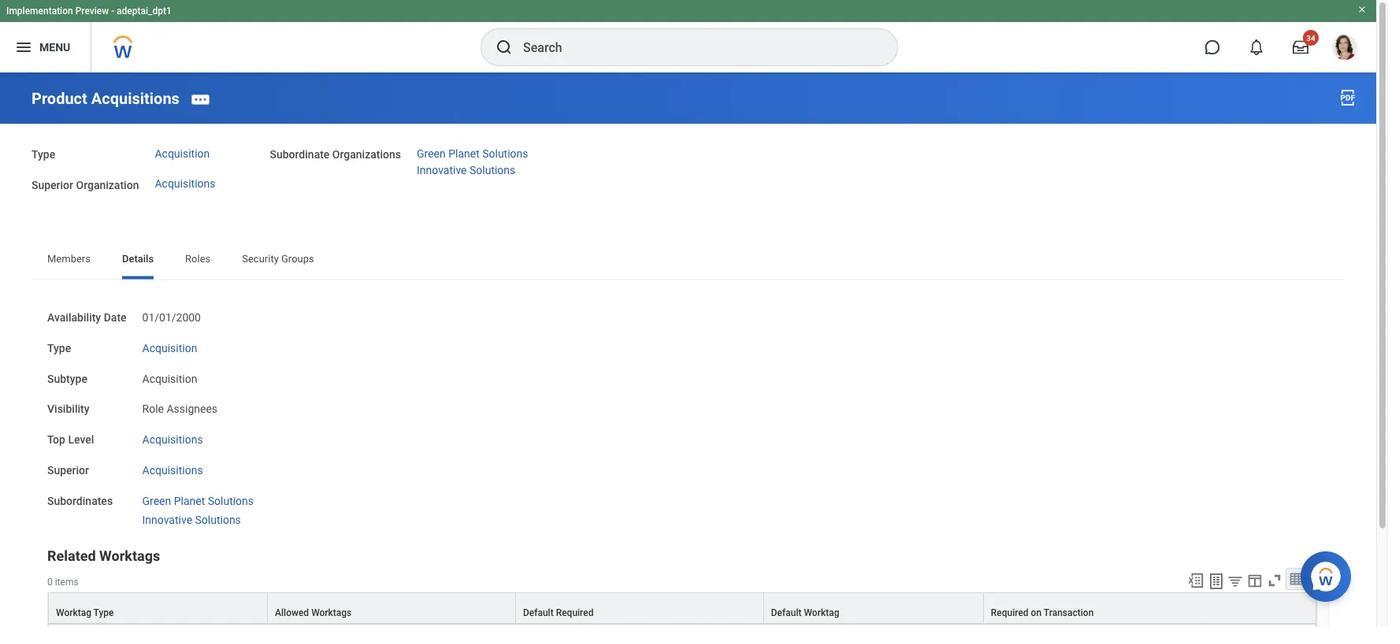 Task type: locate. For each thing, give the bounding box(es) containing it.
0 horizontal spatial innovative
[[142, 514, 192, 527]]

0 vertical spatial innovative
[[417, 164, 467, 177]]

solutions inside 'link'
[[195, 514, 241, 527]]

required on transaction button
[[984, 593, 1316, 623]]

required
[[556, 608, 594, 619], [991, 608, 1029, 619]]

1 horizontal spatial worktag
[[804, 608, 840, 619]]

0 horizontal spatial required
[[556, 608, 594, 619]]

0 vertical spatial planet
[[449, 147, 480, 160]]

tab list inside product acquisitions main content
[[32, 242, 1346, 280]]

planet for subordinates
[[174, 494, 205, 507]]

items selected list
[[417, 147, 555, 177], [142, 491, 279, 528]]

1 vertical spatial innovative
[[142, 514, 192, 527]]

role assignees element
[[142, 400, 218, 416]]

1 vertical spatial worktags
[[311, 608, 352, 619]]

0 horizontal spatial innovative solutions
[[142, 514, 241, 527]]

security
[[242, 253, 279, 265]]

default for default worktag
[[772, 608, 802, 619]]

innovative for subordinate organizations
[[417, 164, 467, 177]]

1 horizontal spatial items selected list
[[417, 147, 555, 177]]

default required
[[523, 608, 594, 619]]

innovative
[[417, 164, 467, 177], [142, 514, 192, 527]]

adeptai_dpt1
[[117, 6, 172, 17]]

type for top acquisition 'link'
[[32, 148, 55, 161]]

superior left organization
[[32, 179, 73, 192]]

1 horizontal spatial innovative solutions link
[[417, 164, 516, 177]]

1 horizontal spatial green
[[417, 147, 446, 160]]

tab list
[[32, 242, 1346, 280]]

superior
[[32, 179, 73, 192], [47, 464, 89, 477]]

0 horizontal spatial innovative solutions link
[[142, 511, 241, 527]]

innovative solutions link
[[417, 164, 516, 177], [142, 511, 241, 527]]

1 vertical spatial planet
[[174, 494, 205, 507]]

1 horizontal spatial innovative solutions
[[417, 164, 516, 177]]

implementation
[[6, 6, 73, 17]]

default required button
[[516, 593, 764, 623]]

date
[[104, 311, 127, 324]]

0 vertical spatial superior
[[32, 179, 73, 192]]

solutions
[[483, 147, 529, 160], [470, 164, 516, 177], [208, 494, 254, 507], [195, 514, 241, 527]]

acquisitions for superior organization
[[155, 178, 216, 191]]

row containing worktag type
[[48, 593, 1317, 624]]

default for default required
[[523, 608, 554, 619]]

0 vertical spatial type
[[32, 148, 55, 161]]

export to excel image
[[1188, 572, 1205, 589]]

green up related worktags
[[142, 494, 171, 507]]

details
[[122, 253, 154, 265]]

-
[[111, 6, 114, 17]]

subordinate
[[270, 148, 330, 161]]

acquisition link
[[155, 147, 210, 160], [142, 339, 197, 355]]

type
[[32, 148, 55, 161], [47, 342, 71, 355], [93, 608, 114, 619]]

0 vertical spatial items selected list
[[417, 147, 555, 177]]

1 vertical spatial type
[[47, 342, 71, 355]]

type inside worktag type popup button
[[93, 608, 114, 619]]

0 horizontal spatial green planet solutions link
[[142, 491, 254, 507]]

product
[[32, 89, 87, 108]]

required on transaction
[[991, 608, 1094, 619]]

acquisitions
[[91, 89, 180, 108], [155, 178, 216, 191], [142, 433, 203, 446], [142, 464, 203, 477]]

top level
[[47, 433, 94, 446]]

1 default from the left
[[523, 608, 554, 619]]

0 horizontal spatial worktags
[[99, 548, 160, 565]]

allowed worktags button
[[268, 593, 515, 623]]

green for subordinates
[[142, 494, 171, 507]]

1 horizontal spatial green planet solutions
[[417, 147, 529, 160]]

worktags
[[99, 548, 160, 565], [311, 608, 352, 619]]

0 horizontal spatial default
[[523, 608, 554, 619]]

availability date element
[[142, 302, 201, 325]]

1 horizontal spatial green planet solutions link
[[417, 147, 529, 160]]

1 vertical spatial items selected list
[[142, 491, 279, 528]]

toolbar
[[1181, 568, 1330, 593]]

0 vertical spatial innovative solutions
[[417, 164, 516, 177]]

0 horizontal spatial planet
[[174, 494, 205, 507]]

acquisition
[[155, 147, 210, 160], [142, 342, 197, 355], [142, 372, 197, 385]]

0 vertical spatial innovative solutions link
[[417, 164, 516, 177]]

allowed worktags
[[275, 608, 352, 619]]

1 vertical spatial acquisition
[[142, 342, 197, 355]]

0 horizontal spatial green planet solutions
[[142, 494, 254, 507]]

0 vertical spatial green planet solutions link
[[417, 147, 529, 160]]

1 vertical spatial green planet solutions link
[[142, 491, 254, 507]]

1 vertical spatial acquisitions link
[[142, 430, 203, 446]]

2 required from the left
[[991, 608, 1029, 619]]

export to worksheets image
[[1208, 572, 1227, 591]]

members
[[47, 253, 91, 265]]

organizations
[[333, 148, 401, 161]]

1 vertical spatial green
[[142, 494, 171, 507]]

0 horizontal spatial green
[[142, 494, 171, 507]]

worktags inside popup button
[[311, 608, 352, 619]]

inbox large image
[[1294, 39, 1309, 55]]

related worktags
[[47, 548, 160, 565]]

acquisitions for superior
[[142, 464, 203, 477]]

0 vertical spatial worktags
[[99, 548, 160, 565]]

items selected list for subordinate organizations
[[417, 147, 555, 177]]

worktags right "related"
[[99, 548, 160, 565]]

default worktag button
[[764, 593, 984, 623]]

1 vertical spatial innovative solutions link
[[142, 511, 241, 527]]

green planet solutions link for subordinates
[[142, 491, 254, 507]]

green planet solutions
[[417, 147, 529, 160], [142, 494, 254, 507]]

2 vertical spatial acquisition
[[142, 372, 197, 385]]

1 horizontal spatial default
[[772, 608, 802, 619]]

1 horizontal spatial planet
[[449, 147, 480, 160]]

1 vertical spatial superior
[[47, 464, 89, 477]]

planet
[[449, 147, 480, 160], [174, 494, 205, 507]]

0 horizontal spatial worktag
[[56, 608, 91, 619]]

expand table image
[[1311, 571, 1327, 587]]

default
[[523, 608, 554, 619], [772, 608, 802, 619]]

green planet solutions for subordinates
[[142, 494, 254, 507]]

green right organizations on the top left
[[417, 147, 446, 160]]

type up superior organization
[[32, 148, 55, 161]]

1 horizontal spatial innovative
[[417, 164, 467, 177]]

row
[[48, 593, 1317, 624]]

superior for superior organization
[[32, 179, 73, 192]]

innovative solutions
[[417, 164, 516, 177], [142, 514, 241, 527]]

type down related worktags
[[93, 608, 114, 619]]

green planet solutions for subordinate organizations
[[417, 147, 529, 160]]

justify image
[[14, 38, 33, 57]]

subordinate organizations
[[270, 148, 401, 161]]

view printable version (pdf) image
[[1339, 88, 1358, 107]]

top
[[47, 433, 65, 446]]

2 vertical spatial type
[[93, 608, 114, 619]]

tab list containing members
[[32, 242, 1346, 280]]

transaction
[[1044, 608, 1094, 619]]

superior for superior
[[47, 464, 89, 477]]

worktag type button
[[49, 593, 267, 623]]

acquisition for top acquisition 'link'
[[155, 147, 210, 160]]

table image
[[1290, 571, 1305, 587]]

green planet solutions link
[[417, 147, 529, 160], [142, 491, 254, 507]]

worktags right allowed
[[311, 608, 352, 619]]

0 horizontal spatial items selected list
[[142, 491, 279, 528]]

acquisitions link for organization
[[155, 178, 216, 191]]

related
[[47, 548, 96, 565]]

toolbar inside product acquisitions main content
[[1181, 568, 1330, 593]]

1 worktag from the left
[[56, 608, 91, 619]]

acquisitions link
[[155, 178, 216, 191], [142, 430, 203, 446], [142, 461, 203, 477]]

1 horizontal spatial required
[[991, 608, 1029, 619]]

green
[[417, 147, 446, 160], [142, 494, 171, 507]]

type up subtype
[[47, 342, 71, 355]]

menu
[[39, 41, 70, 54]]

0 vertical spatial acquisition
[[155, 147, 210, 160]]

0 vertical spatial green planet solutions
[[417, 147, 529, 160]]

innovative solutions for subordinates
[[142, 514, 241, 527]]

superior down 'top level'
[[47, 464, 89, 477]]

worktag type
[[56, 608, 114, 619]]

2 default from the left
[[772, 608, 802, 619]]

level
[[68, 433, 94, 446]]

Search Workday  search field
[[523, 30, 866, 65]]

worktag
[[56, 608, 91, 619], [804, 608, 840, 619]]

1 vertical spatial green planet solutions
[[142, 494, 254, 507]]

planet for subordinate organizations
[[449, 147, 480, 160]]

2 worktag from the left
[[804, 608, 840, 619]]

1 horizontal spatial worktags
[[311, 608, 352, 619]]

availability date
[[47, 311, 127, 324]]

worktag inside popup button
[[56, 608, 91, 619]]

1 vertical spatial innovative solutions
[[142, 514, 241, 527]]

preview
[[75, 6, 109, 17]]

0 vertical spatial acquisitions link
[[155, 178, 216, 191]]

0 vertical spatial green
[[417, 147, 446, 160]]

0
[[47, 577, 53, 588]]



Task type: vqa. For each thing, say whether or not it's contained in the screenshot.
Details
yes



Task type: describe. For each thing, give the bounding box(es) containing it.
search image
[[495, 38, 514, 57]]

acquisitions for top level
[[142, 433, 203, 446]]

role
[[142, 403, 164, 416]]

on
[[1032, 608, 1042, 619]]

product acquisitions
[[32, 89, 180, 108]]

0 items
[[47, 577, 79, 588]]

availability
[[47, 311, 101, 324]]

roles
[[185, 253, 211, 265]]

innovative for subordinates
[[142, 514, 192, 527]]

implementation preview -   adeptai_dpt1
[[6, 6, 172, 17]]

default worktag
[[772, 608, 840, 619]]

01/01/2000
[[142, 311, 201, 324]]

superior organization
[[32, 179, 139, 192]]

fullscreen image
[[1267, 572, 1284, 589]]

assignees
[[167, 403, 218, 416]]

0 vertical spatial acquisition link
[[155, 147, 210, 160]]

1 vertical spatial acquisition link
[[142, 339, 197, 355]]

worktag inside popup button
[[804, 608, 840, 619]]

product acquisitions link
[[32, 89, 180, 108]]

acquisition for "acquisition" element
[[142, 372, 197, 385]]

green for subordinate organizations
[[417, 147, 446, 160]]

notifications large image
[[1249, 39, 1265, 55]]

acquisition for acquisition 'link' to the bottom
[[142, 342, 197, 355]]

product acquisitions main content
[[0, 73, 1377, 627]]

menu button
[[0, 22, 91, 73]]

worktags for related worktags
[[99, 548, 160, 565]]

items selected list for subordinates
[[142, 491, 279, 528]]

role assignees
[[142, 403, 218, 416]]

items
[[55, 577, 79, 588]]

select to filter grid data image
[[1227, 573, 1245, 589]]

subordinates
[[47, 494, 113, 507]]

allowed
[[275, 608, 309, 619]]

acquisitions link for level
[[142, 430, 203, 446]]

34 button
[[1284, 30, 1320, 65]]

worktags for allowed worktags
[[311, 608, 352, 619]]

type for acquisition 'link' to the bottom
[[47, 342, 71, 355]]

profile logan mcneil image
[[1333, 35, 1358, 63]]

1 required from the left
[[556, 608, 594, 619]]

click to view/edit grid preferences image
[[1247, 572, 1264, 589]]

visibility
[[47, 403, 89, 416]]

groups
[[281, 253, 314, 265]]

security groups
[[242, 253, 314, 265]]

innovative solutions link for subordinates
[[142, 511, 241, 527]]

green planet solutions link for subordinate organizations
[[417, 147, 529, 160]]

innovative solutions for subordinate organizations
[[417, 164, 516, 177]]

innovative solutions link for subordinate organizations
[[417, 164, 516, 177]]

row inside product acquisitions main content
[[48, 593, 1317, 624]]

acquisition element
[[142, 369, 197, 385]]

2 vertical spatial acquisitions link
[[142, 461, 203, 477]]

organization
[[76, 179, 139, 192]]

close environment banner image
[[1358, 5, 1368, 14]]

subtype
[[47, 372, 87, 385]]

menu banner
[[0, 0, 1377, 73]]

34
[[1307, 33, 1316, 43]]



